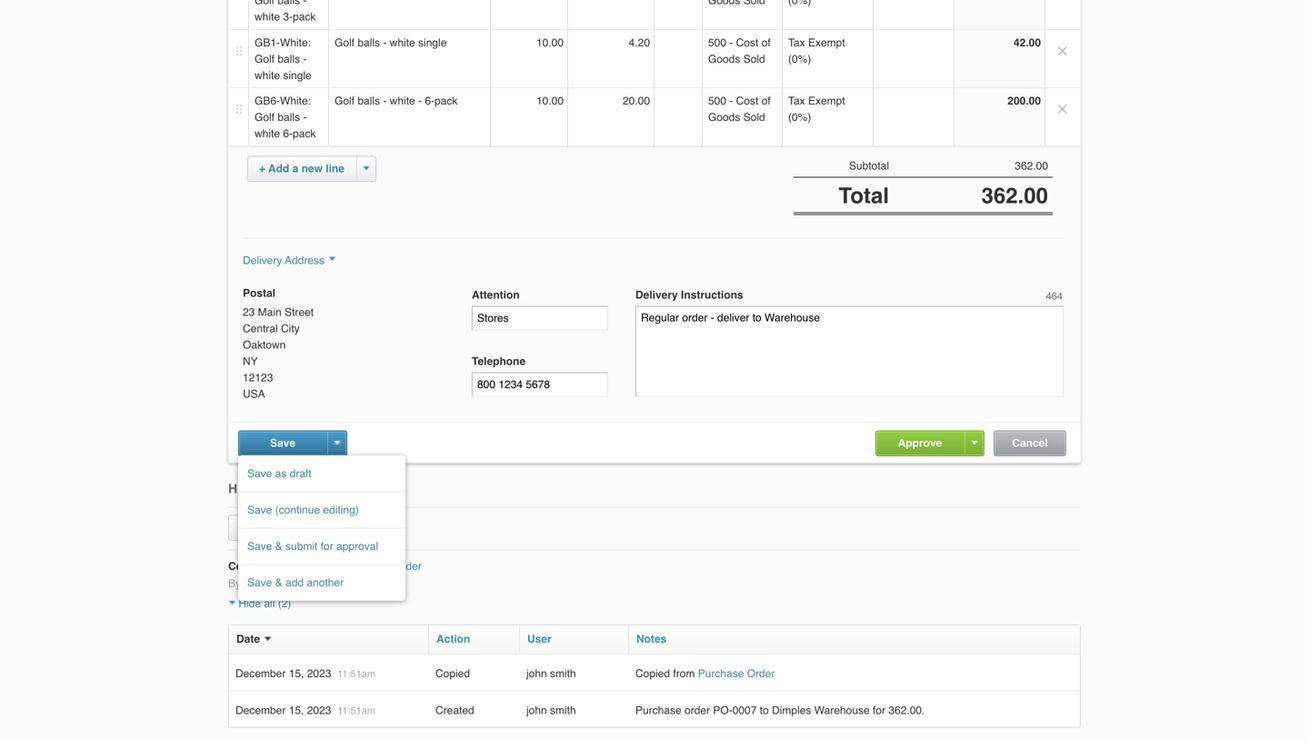 Task type: describe. For each thing, give the bounding box(es) containing it.
save for save
[[270, 437, 295, 450]]

1 vertical spatial from
[[673, 667, 695, 680]]

12123
[[243, 371, 273, 384]]

4.20
[[629, 36, 650, 49]]

oaktown
[[243, 339, 286, 351]]

instructions
[[681, 289, 743, 301]]

central
[[243, 322, 278, 335]]

delivery address
[[243, 254, 325, 267]]

delivery for delivery address
[[243, 254, 282, 267]]

city
[[281, 322, 300, 335]]

smith,
[[268, 578, 297, 590]]

362.00 for subtotal
[[1015, 160, 1048, 172]]

1 horizontal spatial add
[[268, 162, 289, 175]]

—
[[268, 560, 279, 573]]

add a note
[[240, 521, 296, 534]]

line
[[326, 162, 345, 175]]

goods for 20.00
[[708, 111, 740, 124]]

save & add another
[[247, 576, 344, 589]]

42.00
[[1014, 36, 1041, 49]]

exempt for 20.00
[[808, 95, 845, 107]]

+
[[259, 162, 265, 175]]

golf balls - white - 6-pack
[[335, 95, 458, 107]]

10.00 for 20.00
[[536, 95, 564, 107]]

save (continue editing) link
[[238, 492, 405, 529]]

balls down golf balls - white single
[[358, 95, 380, 107]]

save as draft link
[[238, 455, 405, 492]]

pack inside gb6-white: golf balls - white 6-pack
[[293, 127, 316, 140]]

december 15, 2023 11:51am for created
[[235, 704, 376, 717]]

1 horizontal spatial purchase
[[636, 704, 682, 717]]

history & notes
[[228, 481, 324, 496]]

golf right "gb1-white: golf balls - white single"
[[335, 36, 355, 49]]

smith for purchase order po-0007 to dimples warehouse for 362.00.
[[550, 704, 576, 717]]

500 for 4.20
[[708, 36, 726, 49]]

john for created
[[526, 704, 547, 717]]

draft
[[290, 467, 312, 480]]

1 vertical spatial a
[[264, 521, 270, 534]]

balls inside "gb1-white: golf balls - white single"
[[278, 53, 300, 65]]

save for save & submit for approval
[[247, 540, 272, 553]]

new
[[301, 162, 323, 175]]

hide all (2)
[[235, 597, 291, 610]]

Telephone text field
[[472, 372, 608, 397]]

1 horizontal spatial purchase order link
[[698, 667, 775, 680]]

save button
[[270, 437, 295, 450]]

save & submit for approval
[[247, 540, 378, 553]]

from inside copied — copied from purchase order by john smith, dec 15, 2023
[[320, 560, 342, 573]]

created
[[435, 704, 474, 717]]

11:51am for copied
[[337, 668, 376, 680]]

editing)
[[323, 504, 359, 516]]

tax exempt (0%) for 20.00
[[788, 95, 845, 124]]

1 horizontal spatial for
[[873, 704, 886, 717]]

white inside "gb1-white: golf balls - white single"
[[255, 69, 280, 82]]

6- inside gb6-white: golf balls - white 6-pack
[[283, 127, 293, 140]]

gb6-
[[255, 95, 280, 107]]

0 vertical spatial 6-
[[425, 95, 435, 107]]

464
[[1046, 290, 1063, 302]]

1 horizontal spatial a
[[292, 162, 298, 175]]

cost for 4.20
[[736, 36, 759, 49]]

dimples
[[772, 704, 811, 717]]

another
[[307, 576, 344, 589]]

of for 20.00
[[762, 95, 771, 107]]

address
[[285, 254, 325, 267]]

2023 for copied
[[307, 667, 331, 680]]

save as draft
[[247, 467, 312, 480]]

15, for created
[[289, 704, 304, 717]]

telephone
[[472, 355, 526, 368]]

golf right gb6-white: golf balls - white 6-pack
[[335, 95, 355, 107]]

save for save as draft
[[247, 467, 272, 480]]

exempt for 4.20
[[808, 36, 845, 49]]

save (continue editing)
[[247, 504, 359, 516]]

gb6-white: golf balls - white 6-pack
[[255, 95, 316, 140]]

& for submit
[[275, 540, 282, 553]]

500 for 20.00
[[708, 95, 726, 107]]

362.00.
[[889, 704, 925, 717]]

delivery for delivery instructions
[[636, 289, 678, 301]]

balls inside gb6-white: golf balls - white 6-pack
[[278, 111, 300, 124]]

delivery address button
[[243, 254, 336, 267]]

john smith for created
[[526, 704, 576, 717]]

tax for 20.00
[[788, 95, 805, 107]]

attention
[[472, 289, 520, 301]]

add
[[286, 576, 304, 589]]

copied for copied from purchase order
[[636, 667, 670, 680]]

white down golf balls - white single
[[390, 95, 415, 107]]

white inside gb6-white: golf balls - white 6-pack
[[255, 127, 280, 140]]

delivery instructions
[[636, 289, 743, 301]]

cancel button
[[1012, 437, 1048, 450]]

date
[[236, 633, 260, 645]]

order inside copied — copied from purchase order by john smith, dec 15, 2023
[[394, 560, 422, 573]]

10.00 for 4.20
[[536, 36, 564, 49]]

+ add a new line
[[259, 162, 345, 175]]

- inside "gb1-white: golf balls - white single"
[[303, 53, 307, 65]]

order
[[685, 704, 710, 717]]

save & add another link
[[238, 565, 405, 601]]

save for save (continue editing)
[[247, 504, 272, 516]]

street
[[285, 306, 314, 319]]

main
[[258, 306, 282, 319]]

approve
[[898, 437, 942, 450]]

gb1-
[[255, 36, 280, 49]]

purchase order po-0007 to dimples warehouse for 362.00.
[[636, 704, 925, 717]]

as
[[275, 467, 287, 480]]

smith for copied from
[[550, 667, 576, 680]]

history
[[228, 481, 272, 496]]

total
[[839, 183, 889, 208]]

save & submit for approval link
[[238, 528, 406, 565]]

golf inside gb6-white: golf balls - white 6-pack
[[255, 111, 275, 124]]

note
[[273, 521, 296, 534]]

sold for 20.00
[[743, 111, 765, 124]]

goods for 4.20
[[708, 53, 740, 65]]

0007
[[733, 704, 757, 717]]

(0%) for 20.00
[[788, 111, 811, 124]]

tax exempt (0%) for 4.20
[[788, 36, 845, 65]]



Task type: locate. For each thing, give the bounding box(es) containing it.
& for add
[[275, 576, 282, 589]]

1 11:51am from the top
[[337, 668, 376, 680]]

6- down golf balls - white single
[[425, 95, 435, 107]]

to
[[760, 704, 769, 717]]

white
[[390, 36, 415, 49], [255, 69, 280, 82], [390, 95, 415, 107], [255, 127, 280, 140]]

1 vertical spatial 500
[[708, 95, 726, 107]]

0 horizontal spatial from
[[320, 560, 342, 573]]

1 vertical spatial of
[[762, 95, 771, 107]]

+ add a new line button
[[259, 162, 345, 175]]

0 horizontal spatial purchase order link
[[345, 560, 422, 573]]

1 vertical spatial purchase order link
[[698, 667, 775, 680]]

0 vertical spatial from
[[320, 560, 342, 573]]

2023 inside copied — copied from purchase order by john smith, dec 15, 2023
[[340, 578, 365, 590]]

2 (0%) from the top
[[788, 111, 811, 124]]

golf inside "gb1-white: golf balls - white single"
[[255, 53, 275, 65]]

500 right 4.20
[[708, 36, 726, 49]]

362.00 for total
[[982, 183, 1048, 208]]

usa
[[243, 388, 265, 400]]

2 white: from the top
[[280, 95, 311, 107]]

december 15, 2023 11:51am
[[235, 667, 376, 680], [235, 704, 376, 717]]

1 goods from the top
[[708, 53, 740, 65]]

2 horizontal spatial purchase
[[698, 667, 744, 680]]

1 vertical spatial single
[[283, 69, 312, 82]]

1 vertical spatial 15,
[[289, 667, 304, 680]]

all
[[264, 597, 275, 610]]

10.00 left 20.00
[[536, 95, 564, 107]]

& left "add"
[[275, 576, 282, 589]]

500 - cost of goods sold
[[708, 36, 771, 65], [708, 95, 771, 124]]

1 tax exempt (0%) from the top
[[788, 36, 845, 65]]

0 vertical spatial smith
[[550, 667, 576, 680]]

1 smith from the top
[[550, 667, 576, 680]]

1 vertical spatial &
[[275, 540, 282, 553]]

save for save & add another
[[247, 576, 272, 589]]

1 horizontal spatial 6-
[[425, 95, 435, 107]]

0 vertical spatial december
[[235, 667, 286, 680]]

purchase order link up 0007
[[698, 667, 775, 680]]

15, for copied
[[289, 667, 304, 680]]

0 vertical spatial delivery
[[243, 254, 282, 267]]

1 10.00 from the top
[[536, 36, 564, 49]]

1 vertical spatial exempt
[[808, 95, 845, 107]]

1 vertical spatial (0%)
[[788, 111, 811, 124]]

purchase order link down approval
[[345, 560, 422, 573]]

2 500 from the top
[[708, 95, 726, 107]]

500 right 20.00
[[708, 95, 726, 107]]

1 vertical spatial 11:51am
[[337, 705, 376, 716]]

december for created
[[235, 704, 286, 717]]

11:51am
[[337, 668, 376, 680], [337, 705, 376, 716]]

john smith for copied
[[526, 667, 576, 680]]

save up add a note button
[[247, 504, 272, 516]]

0 vertical spatial purchase order link
[[345, 560, 422, 573]]

2 smith from the top
[[550, 704, 576, 717]]

by
[[228, 578, 241, 590]]

2 500 - cost of goods sold from the top
[[708, 95, 771, 124]]

0 vertical spatial cost
[[736, 36, 759, 49]]

golf down gb6-
[[255, 111, 275, 124]]

1 vertical spatial 10.00
[[536, 95, 564, 107]]

1 vertical spatial tax exempt (0%)
[[788, 95, 845, 124]]

(0%) for 4.20
[[788, 53, 811, 65]]

tax
[[788, 36, 805, 49], [788, 95, 805, 107]]

white: for gb1-
[[280, 36, 311, 49]]

balls down gb1-
[[278, 53, 300, 65]]

tax for 4.20
[[788, 36, 805, 49]]

1 horizontal spatial pack
[[435, 95, 458, 107]]

save down add a note button
[[247, 540, 272, 553]]

1 vertical spatial for
[[873, 704, 886, 717]]

0 vertical spatial 362.00
[[1015, 160, 1048, 172]]

2 of from the top
[[762, 95, 771, 107]]

& down note
[[275, 540, 282, 553]]

2 sold from the top
[[743, 111, 765, 124]]

15, inside copied — copied from purchase order by john smith, dec 15, 2023
[[322, 578, 337, 590]]

1 vertical spatial john
[[526, 667, 547, 680]]

2 tax exempt (0%) from the top
[[788, 95, 845, 124]]

2 december from the top
[[235, 704, 286, 717]]

1 horizontal spatial single
[[418, 36, 447, 49]]

delivery up postal on the top left of the page
[[243, 254, 282, 267]]

& down save as draft
[[276, 481, 285, 496]]

save inside "link"
[[247, 540, 272, 553]]

0 horizontal spatial add
[[240, 521, 261, 534]]

copied for copied — copied from purchase order by john smith, dec 15, 2023
[[228, 560, 265, 573]]

-
[[383, 36, 387, 49], [729, 36, 733, 49], [303, 53, 307, 65], [383, 95, 387, 107], [418, 95, 422, 107], [729, 95, 733, 107], [303, 111, 307, 124]]

of for 4.20
[[762, 36, 771, 49]]

1 vertical spatial delivery
[[636, 289, 678, 301]]

0 vertical spatial 2023
[[340, 578, 365, 590]]

copied
[[228, 560, 265, 573], [282, 560, 317, 573], [435, 667, 470, 680], [636, 667, 670, 680]]

1 vertical spatial john smith
[[526, 704, 576, 717]]

Attention text field
[[472, 306, 608, 330]]

0 horizontal spatial for
[[321, 540, 333, 553]]

1 vertical spatial 6-
[[283, 127, 293, 140]]

2 10.00 from the top
[[536, 95, 564, 107]]

6-
[[425, 95, 435, 107], [283, 127, 293, 140]]

a left note
[[264, 521, 270, 534]]

362.00
[[1015, 160, 1048, 172], [982, 183, 1048, 208]]

save up the history
[[247, 467, 272, 480]]

white: down "gb1-white: golf balls - white single"
[[280, 95, 311, 107]]

from
[[320, 560, 342, 573], [673, 667, 695, 680]]

copied from purchase order
[[636, 667, 775, 680]]

1 horizontal spatial notes
[[636, 633, 667, 645]]

approval
[[336, 540, 378, 553]]

0 vertical spatial 15,
[[322, 578, 337, 590]]

john inside copied — copied from purchase order by john smith, dec 15, 2023
[[244, 578, 265, 590]]

0 vertical spatial &
[[276, 481, 285, 496]]

0 horizontal spatial 6-
[[283, 127, 293, 140]]

december for copied
[[235, 667, 286, 680]]

add left note
[[240, 521, 261, 534]]

2023 for created
[[307, 704, 331, 717]]

0 vertical spatial exempt
[[808, 36, 845, 49]]

postal 23 main street central city oaktown ny 12123 usa
[[243, 287, 314, 400]]

1 sold from the top
[[743, 53, 765, 65]]

Delivery Instructions text field
[[636, 306, 1064, 397]]

pack
[[435, 95, 458, 107], [293, 127, 316, 140]]

pack up "+ add a new line" button
[[293, 127, 316, 140]]

1 vertical spatial white:
[[280, 95, 311, 107]]

goods
[[708, 53, 740, 65], [708, 111, 740, 124]]

warehouse
[[814, 704, 870, 717]]

2 john smith from the top
[[526, 704, 576, 717]]

0 horizontal spatial notes
[[288, 481, 324, 496]]

for inside "link"
[[321, 540, 333, 553]]

single up golf balls - white - 6-pack
[[418, 36, 447, 49]]

white: inside gb6-white: golf balls - white 6-pack
[[280, 95, 311, 107]]

from up order on the right bottom of the page
[[673, 667, 695, 680]]

200.00
[[1008, 95, 1041, 107]]

1 december from the top
[[235, 667, 286, 680]]

1 white: from the top
[[280, 36, 311, 49]]

copied — copied from purchase order by john smith, dec 15, 2023
[[228, 560, 422, 590]]

& for notes
[[276, 481, 285, 496]]

user
[[527, 633, 552, 645]]

2 vertical spatial purchase
[[636, 704, 682, 717]]

sold for 4.20
[[743, 53, 765, 65]]

1 vertical spatial tax
[[788, 95, 805, 107]]

0 horizontal spatial a
[[264, 521, 270, 534]]

0 vertical spatial add
[[268, 162, 289, 175]]

for left 362.00.
[[873, 704, 886, 717]]

a left the new
[[292, 162, 298, 175]]

0 vertical spatial sold
[[743, 53, 765, 65]]

0 vertical spatial notes
[[288, 481, 324, 496]]

1 vertical spatial order
[[747, 667, 775, 680]]

20.00
[[623, 95, 650, 107]]

1 500 - cost of goods sold from the top
[[708, 36, 771, 65]]

white: inside "gb1-white: golf balls - white single"
[[280, 36, 311, 49]]

0 vertical spatial john smith
[[526, 667, 576, 680]]

0 vertical spatial purchase
[[345, 560, 391, 573]]

golf
[[335, 36, 355, 49], [255, 53, 275, 65], [335, 95, 355, 107], [255, 111, 275, 124]]

cost
[[736, 36, 759, 49], [736, 95, 759, 107]]

0 vertical spatial pack
[[435, 95, 458, 107]]

for right submit
[[321, 540, 333, 553]]

1 exempt from the top
[[808, 36, 845, 49]]

save
[[270, 437, 295, 450], [247, 467, 272, 480], [247, 504, 272, 516], [247, 540, 272, 553], [247, 576, 272, 589]]

balls up golf balls - white - 6-pack
[[358, 36, 380, 49]]

1 vertical spatial smith
[[550, 704, 576, 717]]

0 vertical spatial white:
[[280, 36, 311, 49]]

15,
[[322, 578, 337, 590], [289, 667, 304, 680], [289, 704, 304, 717]]

1 vertical spatial cost
[[736, 95, 759, 107]]

copied for copied
[[435, 667, 470, 680]]

1 john smith from the top
[[526, 667, 576, 680]]

gb1-white: golf balls - white single
[[255, 36, 312, 82]]

500 - cost of goods sold for 4.20
[[708, 36, 771, 65]]

1 vertical spatial 500 - cost of goods sold
[[708, 95, 771, 124]]

11:51am for created
[[337, 705, 376, 716]]

0 horizontal spatial single
[[283, 69, 312, 82]]

& inside save & add another link
[[275, 576, 282, 589]]

submit
[[286, 540, 318, 553]]

1 horizontal spatial order
[[747, 667, 775, 680]]

6- up "+ add a new line" button
[[283, 127, 293, 140]]

order
[[394, 560, 422, 573], [747, 667, 775, 680]]

0 vertical spatial of
[[762, 36, 771, 49]]

1 tax from the top
[[788, 36, 805, 49]]

balls down gb6-
[[278, 111, 300, 124]]

0 vertical spatial 10.00
[[536, 36, 564, 49]]

white up gb6-
[[255, 69, 280, 82]]

0 vertical spatial single
[[418, 36, 447, 49]]

(0%)
[[788, 53, 811, 65], [788, 111, 811, 124]]

white down gb6-
[[255, 127, 280, 140]]

december 15, 2023 11:51am for copied
[[235, 667, 376, 680]]

purchase up po- on the bottom right of the page
[[698, 667, 744, 680]]

sold
[[743, 53, 765, 65], [743, 111, 765, 124]]

1 vertical spatial 2023
[[307, 667, 331, 680]]

hide
[[239, 597, 261, 610]]

save up 'hide all (2)'
[[247, 576, 272, 589]]

golf balls - white single
[[335, 36, 447, 49]]

0 vertical spatial order
[[394, 560, 422, 573]]

0 vertical spatial for
[[321, 540, 333, 553]]

1 vertical spatial december 15, 2023 11:51am
[[235, 704, 376, 717]]

2 exempt from the top
[[808, 95, 845, 107]]

john for copied
[[526, 667, 547, 680]]

dec
[[300, 578, 319, 590]]

0 vertical spatial tax
[[788, 36, 805, 49]]

2 goods from the top
[[708, 111, 740, 124]]

2 tax from the top
[[788, 95, 805, 107]]

notes up copied from purchase order
[[636, 633, 667, 645]]

0 vertical spatial a
[[292, 162, 298, 175]]

0 vertical spatial 11:51am
[[337, 668, 376, 680]]

1 horizontal spatial from
[[673, 667, 695, 680]]

action
[[436, 633, 470, 645]]

single up gb6-white: golf balls - white 6-pack
[[283, 69, 312, 82]]

0 horizontal spatial pack
[[293, 127, 316, 140]]

& inside save & submit for approval "link"
[[275, 540, 282, 553]]

john
[[244, 578, 265, 590], [526, 667, 547, 680], [526, 704, 547, 717]]

a
[[292, 162, 298, 175], [264, 521, 270, 534]]

0 horizontal spatial delivery
[[243, 254, 282, 267]]

500
[[708, 36, 726, 49], [708, 95, 726, 107]]

single inside "gb1-white: golf balls - white single"
[[283, 69, 312, 82]]

10.00
[[536, 36, 564, 49], [536, 95, 564, 107]]

2 december 15, 2023 11:51am from the top
[[235, 704, 376, 717]]

purchase down approval
[[345, 560, 391, 573]]

2 vertical spatial 2023
[[307, 704, 331, 717]]

cost for 20.00
[[736, 95, 759, 107]]

2 vertical spatial &
[[275, 576, 282, 589]]

purchase inside copied — copied from purchase order by john smith, dec 15, 2023
[[345, 560, 391, 573]]

23
[[243, 306, 255, 319]]

subtotal
[[849, 160, 889, 172]]

0 vertical spatial john
[[244, 578, 265, 590]]

cancel
[[1012, 437, 1048, 450]]

0 vertical spatial 500
[[708, 36, 726, 49]]

1 vertical spatial december
[[235, 704, 286, 717]]

(2)
[[278, 597, 291, 610]]

purchase order link
[[345, 560, 422, 573], [698, 667, 775, 680]]

0 vertical spatial goods
[[708, 53, 740, 65]]

postal
[[243, 287, 275, 300]]

golf down gb1-
[[255, 53, 275, 65]]

purchase left order on the right bottom of the page
[[636, 704, 682, 717]]

- inside gb6-white: golf balls - white 6-pack
[[303, 111, 307, 124]]

0 vertical spatial tax exempt (0%)
[[788, 36, 845, 65]]

smith
[[550, 667, 576, 680], [550, 704, 576, 717]]

notes down draft
[[288, 481, 324, 496]]

1 vertical spatial pack
[[293, 127, 316, 140]]

2023
[[340, 578, 365, 590], [307, 667, 331, 680], [307, 704, 331, 717]]

0 horizontal spatial purchase
[[345, 560, 391, 573]]

white up golf balls - white - 6-pack
[[390, 36, 415, 49]]

delivery
[[243, 254, 282, 267], [636, 289, 678, 301]]

1 december 15, 2023 11:51am from the top
[[235, 667, 376, 680]]

1 of from the top
[[762, 36, 771, 49]]

2 vertical spatial 15,
[[289, 704, 304, 717]]

tax exempt (0%)
[[788, 36, 845, 65], [788, 95, 845, 124]]

1 500 from the top
[[708, 36, 726, 49]]

purchase
[[345, 560, 391, 573], [698, 667, 744, 680], [636, 704, 682, 717]]

exempt
[[808, 36, 845, 49], [808, 95, 845, 107]]

1 vertical spatial notes
[[636, 633, 667, 645]]

po-
[[713, 704, 733, 717]]

1 vertical spatial add
[[240, 521, 261, 534]]

(continue
[[275, 504, 320, 516]]

ny
[[243, 355, 258, 368]]

0 horizontal spatial order
[[394, 560, 422, 573]]

2 vertical spatial john
[[526, 704, 547, 717]]

add right +
[[268, 162, 289, 175]]

approve button
[[898, 437, 942, 450]]

1 vertical spatial sold
[[743, 111, 765, 124]]

white: up gb6-
[[280, 36, 311, 49]]

single
[[418, 36, 447, 49], [283, 69, 312, 82]]

white: for gb6-
[[280, 95, 311, 107]]

1 (0%) from the top
[[788, 53, 811, 65]]

500 - cost of goods sold for 20.00
[[708, 95, 771, 124]]

1 vertical spatial purchase
[[698, 667, 744, 680]]

10.00 left 4.20
[[536, 36, 564, 49]]

0 vertical spatial december 15, 2023 11:51am
[[235, 667, 376, 680]]

delivery left instructions
[[636, 289, 678, 301]]

2 11:51am from the top
[[337, 705, 376, 716]]

1 vertical spatial 362.00
[[982, 183, 1048, 208]]

balls
[[358, 36, 380, 49], [278, 53, 300, 65], [358, 95, 380, 107], [278, 111, 300, 124]]

0 vertical spatial (0%)
[[788, 53, 811, 65]]

add a note button
[[240, 521, 296, 534]]

0 vertical spatial 500 - cost of goods sold
[[708, 36, 771, 65]]

2 cost from the top
[[736, 95, 759, 107]]

1 vertical spatial goods
[[708, 111, 740, 124]]

1 horizontal spatial delivery
[[636, 289, 678, 301]]

from up another
[[320, 560, 342, 573]]

pack down golf balls - white single
[[435, 95, 458, 107]]

save up as
[[270, 437, 295, 450]]

1 cost from the top
[[736, 36, 759, 49]]

add
[[268, 162, 289, 175], [240, 521, 261, 534]]



Task type: vqa. For each thing, say whether or not it's contained in the screenshot.
Expenses in the Turn on receipt analysis 'tab list'
no



